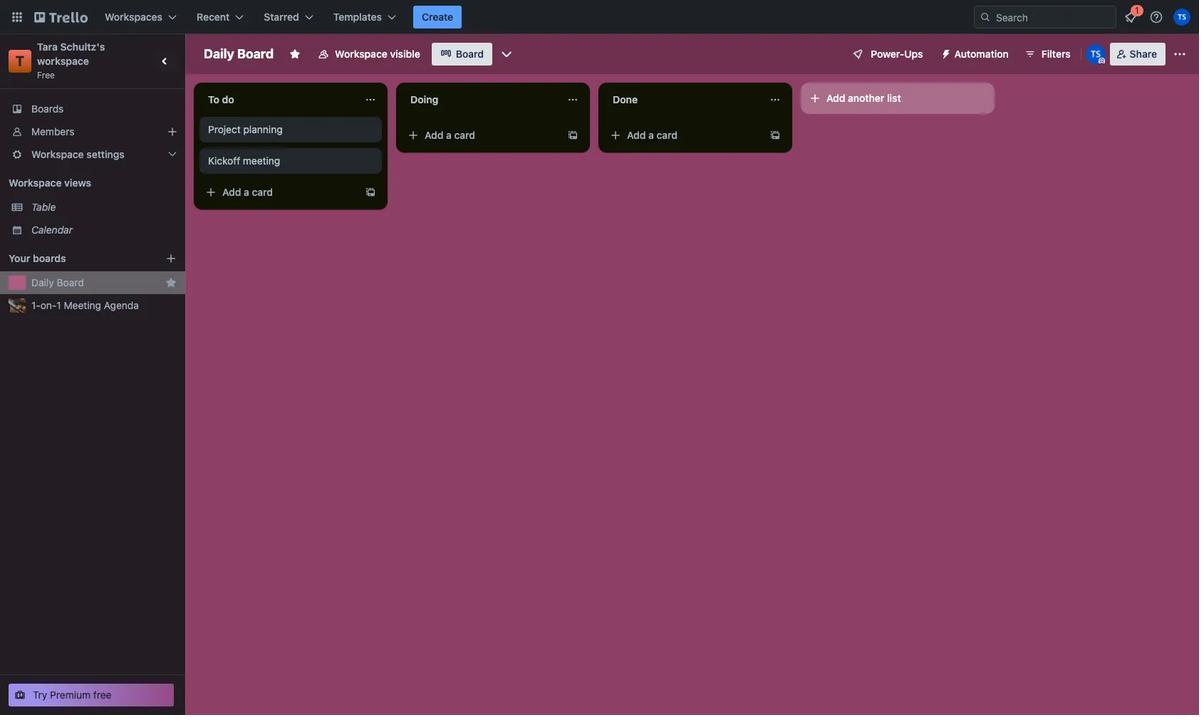 Task type: locate. For each thing, give the bounding box(es) containing it.
add a card down done
[[627, 129, 678, 141]]

workspace settings button
[[0, 143, 185, 166]]

add a card button for doing
[[402, 124, 562, 147]]

0 horizontal spatial daily
[[31, 277, 54, 289]]

workspace settings
[[31, 148, 125, 160]]

add a card button for to do
[[200, 181, 359, 204]]

automation
[[955, 48, 1009, 60]]

search image
[[980, 11, 991, 23]]

workspace for workspace settings
[[31, 148, 84, 160]]

1 vertical spatial daily board
[[31, 277, 84, 289]]

board left customize views icon
[[456, 48, 484, 60]]

0 vertical spatial daily board
[[204, 46, 274, 61]]

workspace inside button
[[335, 48, 388, 60]]

add inside button
[[827, 92, 846, 104]]

workspace down members
[[31, 148, 84, 160]]

0 horizontal spatial add a card
[[222, 186, 273, 198]]

boards link
[[0, 98, 185, 120]]

daily up on- at left top
[[31, 277, 54, 289]]

0 vertical spatial workspace
[[335, 48, 388, 60]]

kickoff
[[208, 155, 240, 167]]

members link
[[0, 120, 185, 143]]

templates
[[333, 11, 382, 23]]

members
[[31, 125, 74, 138]]

settings
[[86, 148, 125, 160]]

2 horizontal spatial create from template… image
[[770, 130, 781, 141]]

doing
[[411, 93, 439, 105]]

add down kickoff
[[222, 186, 241, 198]]

back to home image
[[34, 6, 88, 29]]

workspace views
[[9, 177, 91, 189]]

starred button
[[255, 6, 322, 29]]

0 horizontal spatial card
[[252, 186, 273, 198]]

1 horizontal spatial create from template… image
[[567, 130, 579, 141]]

daily board link
[[31, 276, 160, 290]]

starred icon image
[[165, 277, 177, 289]]

project planning
[[208, 123, 283, 135]]

board left star or unstar board "image"
[[237, 46, 274, 61]]

2 horizontal spatial a
[[649, 129, 654, 141]]

add a card button down kickoff meeting link
[[200, 181, 359, 204]]

add left another
[[827, 92, 846, 104]]

automation button
[[935, 43, 1018, 66]]

0 vertical spatial daily
[[204, 46, 234, 61]]

1 horizontal spatial add a card
[[425, 129, 475, 141]]

1-on-1 meeting agenda link
[[31, 299, 177, 313]]

board
[[237, 46, 274, 61], [456, 48, 484, 60], [57, 277, 84, 289]]

board link
[[432, 43, 493, 66]]

1 horizontal spatial card
[[454, 129, 475, 141]]

open information menu image
[[1150, 10, 1164, 24]]

2 horizontal spatial card
[[657, 129, 678, 141]]

0 horizontal spatial a
[[244, 186, 249, 198]]

daily board inside text box
[[204, 46, 274, 61]]

workspaces
[[105, 11, 163, 23]]

0 horizontal spatial daily board
[[31, 277, 84, 289]]

Search field
[[991, 6, 1116, 28]]

daily board
[[204, 46, 274, 61], [31, 277, 84, 289]]

1 notification image
[[1123, 9, 1140, 26]]

to do
[[208, 93, 234, 105]]

create
[[422, 11, 453, 23]]

1 horizontal spatial board
[[237, 46, 274, 61]]

a down kickoff meeting
[[244, 186, 249, 198]]

1-on-1 meeting agenda
[[31, 299, 139, 311]]

table link
[[31, 200, 177, 215]]

add for to do
[[222, 186, 241, 198]]

card
[[454, 129, 475, 141], [657, 129, 678, 141], [252, 186, 273, 198]]

2 horizontal spatial add a card
[[627, 129, 678, 141]]

add
[[827, 92, 846, 104], [425, 129, 444, 141], [627, 129, 646, 141], [222, 186, 241, 198]]

2 vertical spatial workspace
[[9, 177, 62, 189]]

visible
[[390, 48, 420, 60]]

your boards with 2 items element
[[9, 250, 144, 267]]

card down done text box at the top right of the page
[[657, 129, 678, 141]]

2 horizontal spatial board
[[456, 48, 484, 60]]

add a card button down done text box at the top right of the page
[[604, 124, 764, 147]]

add a card button
[[402, 124, 562, 147], [604, 124, 764, 147], [200, 181, 359, 204]]

0 horizontal spatial add a card button
[[200, 181, 359, 204]]

workspace inside popup button
[[31, 148, 84, 160]]

on-
[[40, 299, 57, 311]]

daily
[[204, 46, 234, 61], [31, 277, 54, 289]]

this member is an admin of this board. image
[[1099, 58, 1105, 64]]

calendar
[[31, 224, 73, 236]]

Done text field
[[604, 88, 761, 111]]

workspace navigation collapse icon image
[[155, 51, 175, 71]]

add a card down doing
[[425, 129, 475, 141]]

1 horizontal spatial daily
[[204, 46, 234, 61]]

create from template… image
[[567, 130, 579, 141], [770, 130, 781, 141], [365, 187, 376, 198]]

project planning link
[[208, 123, 373, 137]]

try premium free
[[33, 689, 112, 701]]

power-
[[871, 48, 905, 60]]

add a card for to do
[[222, 186, 273, 198]]

add a card down kickoff meeting
[[222, 186, 273, 198]]

workspace up table
[[9, 177, 62, 189]]

add down doing
[[425, 129, 444, 141]]

1 vertical spatial workspace
[[31, 148, 84, 160]]

To do text field
[[200, 88, 356, 111]]

recent
[[197, 11, 230, 23]]

board down your boards with 2 items element
[[57, 277, 84, 289]]

add another list
[[827, 92, 901, 104]]

1 vertical spatial daily
[[31, 277, 54, 289]]

a
[[446, 129, 452, 141], [649, 129, 654, 141], [244, 186, 249, 198]]

tara schultz (taraschultz7) image
[[1174, 9, 1191, 26]]

add board image
[[165, 253, 177, 264]]

0 horizontal spatial board
[[57, 277, 84, 289]]

add a card button down doing text field
[[402, 124, 562, 147]]

workspace down templates dropdown button
[[335, 48, 388, 60]]

tara schultz (taraschultz7) image
[[1086, 44, 1106, 64]]

card down meeting
[[252, 186, 273, 198]]

views
[[64, 177, 91, 189]]

0 horizontal spatial create from template… image
[[365, 187, 376, 198]]

add for done
[[627, 129, 646, 141]]

add down done
[[627, 129, 646, 141]]

1 horizontal spatial a
[[446, 129, 452, 141]]

table
[[31, 201, 56, 213]]

add another list button
[[801, 83, 995, 114]]

daily down recent dropdown button
[[204, 46, 234, 61]]

tara
[[37, 41, 58, 53]]

a down done text box at the top right of the page
[[649, 129, 654, 141]]

daily board down recent dropdown button
[[204, 46, 274, 61]]

2 horizontal spatial add a card button
[[604, 124, 764, 147]]

share button
[[1110, 43, 1166, 66]]

a down doing text field
[[446, 129, 452, 141]]

1 horizontal spatial daily board
[[204, 46, 274, 61]]

add a card
[[425, 129, 475, 141], [627, 129, 678, 141], [222, 186, 273, 198]]

card for done
[[657, 129, 678, 141]]

1 horizontal spatial add a card button
[[402, 124, 562, 147]]

starred
[[264, 11, 299, 23]]

daily board up 1
[[31, 277, 84, 289]]

workspace
[[335, 48, 388, 60], [31, 148, 84, 160], [9, 177, 62, 189]]

your boards
[[9, 252, 66, 264]]

card down doing text field
[[454, 129, 475, 141]]

a for to do
[[244, 186, 249, 198]]



Task type: describe. For each thing, give the bounding box(es) containing it.
card for doing
[[454, 129, 475, 141]]

kickoff meeting
[[208, 155, 280, 167]]

to
[[208, 93, 220, 105]]

create from template… image for doing
[[567, 130, 579, 141]]

filters
[[1042, 48, 1071, 60]]

calendar link
[[31, 223, 177, 237]]

do
[[222, 93, 234, 105]]

primary element
[[0, 0, 1200, 34]]

boards
[[33, 252, 66, 264]]

list
[[887, 92, 901, 104]]

kickoff meeting link
[[208, 154, 373, 168]]

board inside board 'link'
[[456, 48, 484, 60]]

add a card for done
[[627, 129, 678, 141]]

a for doing
[[446, 129, 452, 141]]

add a card button for done
[[604, 124, 764, 147]]

filters button
[[1021, 43, 1075, 66]]

a for done
[[649, 129, 654, 141]]

t
[[16, 53, 24, 69]]

free
[[37, 70, 55, 81]]

boards
[[31, 103, 64, 115]]

sm image
[[935, 43, 955, 63]]

try premium free button
[[9, 684, 174, 707]]

power-ups button
[[843, 43, 932, 66]]

power-ups
[[871, 48, 923, 60]]

your
[[9, 252, 30, 264]]

premium
[[50, 689, 91, 701]]

board inside daily board link
[[57, 277, 84, 289]]

create from template… image for to do
[[365, 187, 376, 198]]

1-
[[31, 299, 40, 311]]

tara schultz's workspace free
[[37, 41, 108, 81]]

add a card for doing
[[425, 129, 475, 141]]

schultz's
[[60, 41, 105, 53]]

customize views image
[[500, 47, 514, 61]]

ups
[[905, 48, 923, 60]]

workspace visible
[[335, 48, 420, 60]]

card for to do
[[252, 186, 273, 198]]

tara schultz's workspace link
[[37, 41, 108, 67]]

meeting
[[243, 155, 280, 167]]

workspace for workspace views
[[9, 177, 62, 189]]

create from template… image for done
[[770, 130, 781, 141]]

daily inside daily board text box
[[204, 46, 234, 61]]

meeting
[[64, 299, 101, 311]]

workspace
[[37, 55, 89, 67]]

1
[[57, 299, 61, 311]]

project
[[208, 123, 241, 135]]

workspace for workspace visible
[[335, 48, 388, 60]]

workspace visible button
[[309, 43, 429, 66]]

planning
[[243, 123, 283, 135]]

free
[[93, 689, 112, 701]]

Board name text field
[[197, 43, 281, 66]]

create button
[[413, 6, 462, 29]]

daily inside daily board link
[[31, 277, 54, 289]]

board inside daily board text box
[[237, 46, 274, 61]]

recent button
[[188, 6, 253, 29]]

templates button
[[325, 6, 405, 29]]

Doing text field
[[402, 88, 559, 111]]

another
[[848, 92, 885, 104]]

show menu image
[[1173, 47, 1187, 61]]

add for doing
[[425, 129, 444, 141]]

workspaces button
[[96, 6, 185, 29]]

try
[[33, 689, 47, 701]]

star or unstar board image
[[289, 48, 301, 60]]

t link
[[9, 50, 31, 73]]

share
[[1130, 48, 1158, 60]]

agenda
[[104, 299, 139, 311]]

done
[[613, 93, 638, 105]]



Task type: vqa. For each thing, say whether or not it's contained in the screenshot.
Blocked
no



